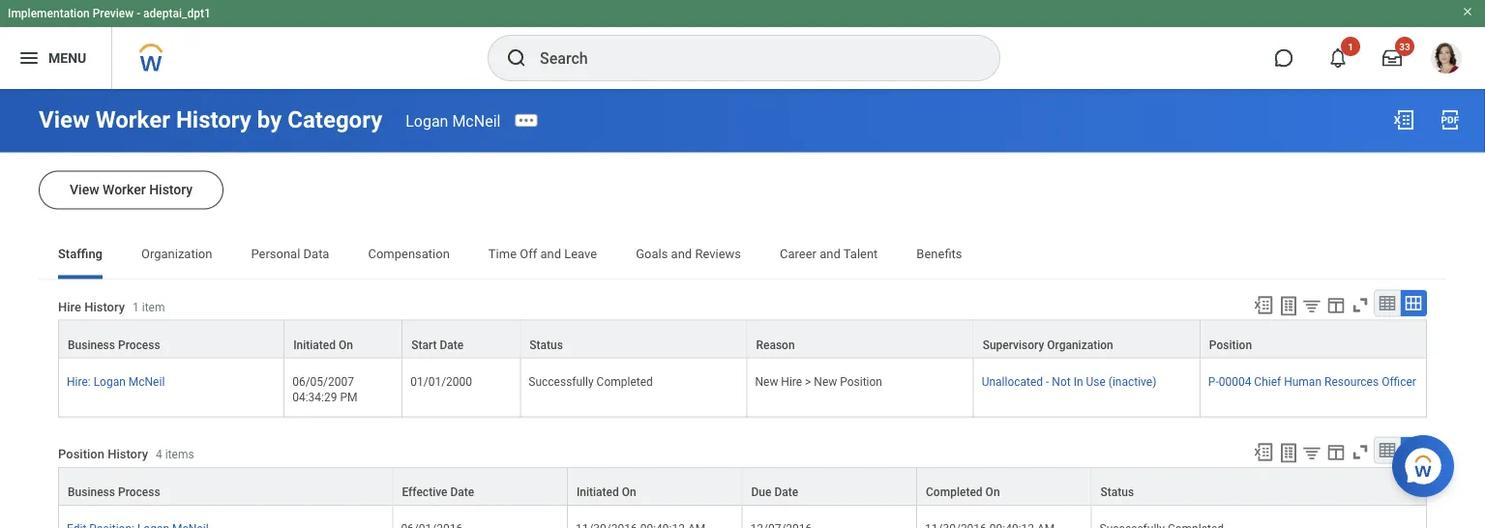 Task type: vqa. For each thing, say whether or not it's contained in the screenshot.
Enroll:
no



Task type: describe. For each thing, give the bounding box(es) containing it.
category
[[288, 106, 382, 134]]

not
[[1052, 375, 1071, 389]]

p-00004 chief human resources officer link
[[1208, 371, 1417, 389]]

export to worksheets image for position history
[[1277, 442, 1300, 465]]

history left by
[[176, 106, 251, 134]]

benefits
[[917, 247, 962, 261]]

p-
[[1208, 375, 1219, 389]]

view printable version (pdf) image
[[1439, 108, 1462, 132]]

click to view/edit grid preferences image
[[1326, 295, 1347, 316]]

close environment banner image
[[1462, 6, 1474, 17]]

supervisory
[[983, 338, 1044, 352]]

view for view worker history by category
[[39, 106, 90, 134]]

business process button for hire history
[[59, 321, 284, 358]]

supervisory organization button
[[974, 321, 1200, 358]]

row containing hire: logan mcneil
[[58, 359, 1427, 418]]

33
[[1399, 41, 1411, 52]]

0 vertical spatial initiated on button
[[285, 321, 402, 358]]

personal data
[[251, 247, 329, 261]]

33 button
[[1371, 37, 1415, 79]]

successfully completed element
[[529, 371, 653, 389]]

1 inside hire history 1 item
[[133, 301, 139, 314]]

0 vertical spatial hire
[[58, 300, 81, 314]]

by
[[257, 106, 282, 134]]

04:34:29
[[292, 391, 337, 404]]

toolbar for position history
[[1244, 437, 1427, 467]]

implementation preview -   adeptai_dpt1
[[8, 7, 211, 20]]

time off and leave
[[488, 247, 597, 261]]

on for top initiated on popup button
[[339, 338, 353, 352]]

position history 4 items
[[58, 447, 194, 462]]

table image for position history
[[1378, 441, 1397, 460]]

successfully
[[529, 375, 594, 389]]

unallocated - not in use     (inactive) link
[[982, 371, 1157, 389]]

1 and from the left
[[540, 247, 561, 261]]

on for bottom initiated on popup button
[[622, 486, 636, 499]]

view worker history
[[70, 182, 193, 198]]

hire:
[[67, 375, 91, 389]]

compensation
[[368, 247, 450, 261]]

business for position
[[68, 486, 115, 499]]

1 button
[[1317, 37, 1360, 79]]

business for hire
[[68, 338, 115, 352]]

justify image
[[17, 46, 41, 70]]

successfully completed
[[529, 375, 653, 389]]

select to filter grid data image
[[1301, 443, 1323, 463]]

history inside view worker history button
[[149, 182, 193, 198]]

p-00004 chief human resources officer
[[1208, 375, 1417, 389]]

in
[[1074, 375, 1083, 389]]

export to excel image for position history
[[1253, 442, 1274, 463]]

>
[[805, 375, 811, 389]]

date for effective date
[[450, 486, 474, 499]]

06/05/2007 04:34:29 pm
[[292, 375, 357, 404]]

history left 4
[[108, 447, 148, 462]]

0 vertical spatial status button
[[521, 321, 746, 358]]

4 row from the top
[[58, 506, 1427, 528]]

career and talent
[[780, 247, 878, 261]]

position button
[[1201, 321, 1426, 358]]

off
[[520, 247, 537, 261]]

human
[[1284, 375, 1322, 389]]

worker for view worker history
[[103, 182, 146, 198]]

1 row from the top
[[58, 320, 1427, 359]]

mcneil inside row
[[128, 375, 165, 389]]

preview
[[93, 7, 134, 20]]

inbox large image
[[1383, 48, 1402, 68]]

talent
[[844, 247, 878, 261]]

tab list inside view worker history by category main content
[[39, 233, 1447, 279]]

time
[[488, 247, 517, 261]]

menu button
[[0, 27, 112, 89]]

career
[[780, 247, 817, 261]]

date for due date
[[775, 486, 798, 499]]

click to view/edit grid preferences image
[[1326, 442, 1347, 463]]

business process for position
[[68, 486, 160, 499]]

3 row from the top
[[58, 467, 1427, 506]]

effective
[[402, 486, 448, 499]]

view worker history button
[[39, 171, 224, 209]]

reason button
[[747, 321, 973, 358]]

logan mcneil
[[406, 112, 501, 130]]

initiated on for bottom initiated on popup button
[[577, 486, 636, 499]]

0 vertical spatial completed
[[597, 375, 653, 389]]

2 new from the left
[[814, 375, 837, 389]]

completed inside popup button
[[926, 486, 983, 499]]

history left item
[[84, 300, 125, 314]]

status for the topmost status popup button
[[530, 338, 563, 352]]

reason
[[756, 338, 795, 352]]

0 vertical spatial mcneil
[[452, 112, 501, 130]]

toolbar for hire history
[[1244, 290, 1427, 320]]

export to excel image for hire history
[[1253, 295, 1274, 316]]

menu banner
[[0, 0, 1485, 89]]



Task type: locate. For each thing, give the bounding box(es) containing it.
business process up hire: logan mcneil link at the left bottom
[[68, 338, 160, 352]]

2 row from the top
[[58, 359, 1427, 418]]

1 horizontal spatial position
[[840, 375, 882, 389]]

1 business process button from the top
[[59, 321, 284, 358]]

table image right click to view/edit grid preferences image
[[1378, 294, 1397, 313]]

1 left item
[[133, 301, 139, 314]]

1 vertical spatial status button
[[1092, 468, 1426, 505]]

position
[[1209, 338, 1252, 352], [840, 375, 882, 389], [58, 447, 104, 462]]

export to excel image
[[1253, 295, 1274, 316], [1253, 442, 1274, 463]]

1 business from the top
[[68, 338, 115, 352]]

use
[[1086, 375, 1106, 389]]

4
[[156, 448, 162, 462]]

organization
[[141, 247, 212, 261], [1047, 338, 1114, 352]]

fullscreen image for hire history
[[1350, 295, 1371, 316]]

2 and from the left
[[671, 247, 692, 261]]

1 expand table image from the top
[[1404, 294, 1423, 313]]

hire left ">"
[[781, 375, 802, 389]]

1 horizontal spatial new
[[814, 375, 837, 389]]

fullscreen image right click to view/edit grid preferences image
[[1350, 295, 1371, 316]]

(inactive)
[[1109, 375, 1157, 389]]

staffing
[[58, 247, 103, 261]]

start date button
[[403, 321, 520, 358]]

0 horizontal spatial organization
[[141, 247, 212, 261]]

0 horizontal spatial position
[[58, 447, 104, 462]]

worker
[[95, 106, 170, 134], [103, 182, 146, 198]]

status button down select to filter grid data image
[[1092, 468, 1426, 505]]

new down reason
[[755, 375, 778, 389]]

2 export to worksheets image from the top
[[1277, 442, 1300, 465]]

1 right notifications large icon
[[1348, 41, 1354, 52]]

1 horizontal spatial and
[[671, 247, 692, 261]]

process
[[118, 338, 160, 352], [118, 486, 160, 499]]

position for position
[[1209, 338, 1252, 352]]

effective date
[[402, 486, 474, 499]]

hire
[[58, 300, 81, 314], [781, 375, 802, 389]]

position up 00004
[[1209, 338, 1252, 352]]

0 vertical spatial position
[[1209, 338, 1252, 352]]

0 vertical spatial worker
[[95, 106, 170, 134]]

1 business process from the top
[[68, 338, 160, 352]]

date right effective
[[450, 486, 474, 499]]

2 vertical spatial position
[[58, 447, 104, 462]]

0 horizontal spatial 1
[[133, 301, 139, 314]]

history down the view worker history by category
[[149, 182, 193, 198]]

fullscreen image right click to view/edit grid preferences icon
[[1350, 442, 1371, 463]]

worker inside button
[[103, 182, 146, 198]]

- inside row
[[1046, 375, 1049, 389]]

1 horizontal spatial initiated
[[577, 486, 619, 499]]

business up hire:
[[68, 338, 115, 352]]

1 horizontal spatial on
[[622, 486, 636, 499]]

06/05/2007
[[292, 375, 354, 389]]

worker for view worker history by category
[[95, 106, 170, 134]]

hire: logan mcneil
[[67, 375, 165, 389]]

and right off
[[540, 247, 561, 261]]

0 horizontal spatial hire
[[58, 300, 81, 314]]

due date
[[751, 486, 798, 499]]

business process button down item
[[59, 321, 284, 358]]

resources
[[1325, 375, 1379, 389]]

position inside 'popup button'
[[1209, 338, 1252, 352]]

0 vertical spatial logan
[[406, 112, 448, 130]]

hire history 1 item
[[58, 300, 165, 314]]

1 vertical spatial view
[[70, 182, 99, 198]]

hire down staffing
[[58, 300, 81, 314]]

toolbar up position 'popup button'
[[1244, 290, 1427, 320]]

view for view worker history
[[70, 182, 99, 198]]

expand table image
[[1404, 294, 1423, 313], [1404, 441, 1423, 460]]

1 horizontal spatial organization
[[1047, 338, 1114, 352]]

hire: logan mcneil link
[[67, 371, 165, 389]]

item
[[142, 301, 165, 314]]

goals and reviews
[[636, 247, 741, 261]]

0 horizontal spatial logan
[[94, 375, 126, 389]]

business process
[[68, 338, 160, 352], [68, 486, 160, 499]]

export to worksheets image
[[1277, 295, 1300, 318], [1277, 442, 1300, 465]]

mcneil
[[452, 112, 501, 130], [128, 375, 165, 389]]

menu
[[48, 50, 86, 66]]

1 table image from the top
[[1378, 294, 1397, 313]]

2 business process button from the top
[[59, 468, 392, 505]]

expand table image down officer
[[1404, 441, 1423, 460]]

position for position history 4 items
[[58, 447, 104, 462]]

1 vertical spatial mcneil
[[128, 375, 165, 389]]

status button up successfully completed element
[[521, 321, 746, 358]]

new hire > new position
[[755, 375, 882, 389]]

personal
[[251, 247, 300, 261]]

1 vertical spatial worker
[[103, 182, 146, 198]]

officer
[[1382, 375, 1417, 389]]

and right goals
[[671, 247, 692, 261]]

data
[[303, 247, 329, 261]]

1 horizontal spatial hire
[[781, 375, 802, 389]]

profile logan mcneil image
[[1431, 43, 1462, 77]]

0 vertical spatial expand table image
[[1404, 294, 1423, 313]]

reviews
[[695, 247, 741, 261]]

1 horizontal spatial initiated on button
[[568, 468, 742, 505]]

business process button down items
[[59, 468, 392, 505]]

due date button
[[743, 468, 916, 505]]

1
[[1348, 41, 1354, 52], [133, 301, 139, 314]]

export to excel image
[[1392, 108, 1416, 132]]

2 horizontal spatial and
[[820, 247, 841, 261]]

initiated for top initiated on popup button
[[293, 338, 336, 352]]

unallocated
[[982, 375, 1043, 389]]

expand table image right click to view/edit grid preferences image
[[1404, 294, 1423, 313]]

1 vertical spatial fullscreen image
[[1350, 442, 1371, 463]]

organization inside popup button
[[1047, 338, 1114, 352]]

initiated
[[293, 338, 336, 352], [577, 486, 619, 499]]

0 vertical spatial process
[[118, 338, 160, 352]]

- right the preview
[[137, 7, 140, 20]]

effective date button
[[393, 468, 567, 505]]

1 vertical spatial business process
[[68, 486, 160, 499]]

logan right hire:
[[94, 375, 126, 389]]

0 vertical spatial toolbar
[[1244, 290, 1427, 320]]

hire inside row
[[781, 375, 802, 389]]

1 vertical spatial initiated
[[577, 486, 619, 499]]

0 vertical spatial fullscreen image
[[1350, 295, 1371, 316]]

0 vertical spatial table image
[[1378, 294, 1397, 313]]

0 vertical spatial initiated
[[293, 338, 336, 352]]

0 vertical spatial view
[[39, 106, 90, 134]]

- inside the menu banner
[[137, 7, 140, 20]]

0 horizontal spatial initiated
[[293, 338, 336, 352]]

completed
[[597, 375, 653, 389], [926, 486, 983, 499]]

1 vertical spatial expand table image
[[1404, 441, 1423, 460]]

export to worksheets image for hire history
[[1277, 295, 1300, 318]]

position down hire:
[[58, 447, 104, 462]]

0 horizontal spatial new
[[755, 375, 778, 389]]

0 horizontal spatial status button
[[521, 321, 746, 358]]

unallocated - not in use     (inactive)
[[982, 375, 1157, 389]]

logan mcneil link
[[406, 112, 501, 130]]

0 horizontal spatial -
[[137, 7, 140, 20]]

0 vertical spatial status
[[530, 338, 563, 352]]

1 vertical spatial initiated on button
[[568, 468, 742, 505]]

2 horizontal spatial on
[[986, 486, 1000, 499]]

table image right click to view/edit grid preferences icon
[[1378, 441, 1397, 460]]

-
[[137, 7, 140, 20], [1046, 375, 1049, 389]]

on for the completed on popup button
[[986, 486, 1000, 499]]

2 fullscreen image from the top
[[1350, 442, 1371, 463]]

0 vertical spatial export to worksheets image
[[1277, 295, 1300, 318]]

2 toolbar from the top
[[1244, 437, 1427, 467]]

status button
[[521, 321, 746, 358], [1092, 468, 1426, 505]]

logan right category
[[406, 112, 448, 130]]

1 vertical spatial export to worksheets image
[[1277, 442, 1300, 465]]

view down the menu
[[39, 106, 90, 134]]

and left the talent
[[820, 247, 841, 261]]

1 horizontal spatial initiated on
[[577, 486, 636, 499]]

0 vertical spatial organization
[[141, 247, 212, 261]]

initiated on button
[[285, 321, 402, 358], [568, 468, 742, 505]]

fullscreen image
[[1350, 295, 1371, 316], [1350, 442, 1371, 463]]

2 process from the top
[[118, 486, 160, 499]]

2 business from the top
[[68, 486, 115, 499]]

2 expand table image from the top
[[1404, 441, 1423, 460]]

select to filter grid data image
[[1301, 296, 1323, 316]]

2 table image from the top
[[1378, 441, 1397, 460]]

1 vertical spatial business
[[68, 486, 115, 499]]

date for start date
[[440, 338, 464, 352]]

tab list containing staffing
[[39, 233, 1447, 279]]

0 vertical spatial -
[[137, 7, 140, 20]]

export to excel image left select to filter grid data icon
[[1253, 295, 1274, 316]]

1 export to excel image from the top
[[1253, 295, 1274, 316]]

01/01/2000
[[411, 375, 472, 389]]

0 vertical spatial business
[[68, 338, 115, 352]]

history
[[176, 106, 251, 134], [149, 182, 193, 198], [84, 300, 125, 314], [108, 447, 148, 462]]

row
[[58, 320, 1427, 359], [58, 359, 1427, 418], [58, 467, 1427, 506], [58, 506, 1427, 528]]

completed on button
[[917, 468, 1091, 505]]

0 horizontal spatial on
[[339, 338, 353, 352]]

0 vertical spatial export to excel image
[[1253, 295, 1274, 316]]

0 vertical spatial business process button
[[59, 321, 284, 358]]

on
[[339, 338, 353, 352], [622, 486, 636, 499], [986, 486, 1000, 499]]

initiated for bottom initiated on popup button
[[577, 486, 619, 499]]

1 vertical spatial completed
[[926, 486, 983, 499]]

business process down position history 4 items
[[68, 486, 160, 499]]

expand table image for position history
[[1404, 441, 1423, 460]]

start
[[411, 338, 437, 352]]

1 vertical spatial 1
[[133, 301, 139, 314]]

due
[[751, 486, 772, 499]]

3 and from the left
[[820, 247, 841, 261]]

view
[[39, 106, 90, 134], [70, 182, 99, 198]]

00004
[[1219, 375, 1252, 389]]

1 vertical spatial business process button
[[59, 468, 392, 505]]

initiated on
[[293, 338, 353, 352], [577, 486, 636, 499]]

0 vertical spatial 1
[[1348, 41, 1354, 52]]

1 vertical spatial hire
[[781, 375, 802, 389]]

0 horizontal spatial completed
[[597, 375, 653, 389]]

view up staffing
[[70, 182, 99, 198]]

1 process from the top
[[118, 338, 160, 352]]

0 horizontal spatial status
[[530, 338, 563, 352]]

logan
[[406, 112, 448, 130], [94, 375, 126, 389]]

export to excel image left select to filter grid data image
[[1253, 442, 1274, 463]]

status for bottom status popup button
[[1101, 486, 1134, 499]]

1 toolbar from the top
[[1244, 290, 1427, 320]]

2 horizontal spatial position
[[1209, 338, 1252, 352]]

leave
[[564, 247, 597, 261]]

search image
[[505, 46, 528, 70]]

business
[[68, 338, 115, 352], [68, 486, 115, 499]]

start date
[[411, 338, 464, 352]]

1 horizontal spatial status button
[[1092, 468, 1426, 505]]

process down position history 4 items
[[118, 486, 160, 499]]

toolbar down resources
[[1244, 437, 1427, 467]]

table image
[[1378, 294, 1397, 313], [1378, 441, 1397, 460]]

expand table image for hire history
[[1404, 294, 1423, 313]]

new
[[755, 375, 778, 389], [814, 375, 837, 389]]

notifications element
[[1441, 39, 1456, 54]]

1 vertical spatial position
[[840, 375, 882, 389]]

0 horizontal spatial mcneil
[[128, 375, 165, 389]]

business down position history 4 items
[[68, 486, 115, 499]]

view worker history by category
[[39, 106, 382, 134]]

date right start at the bottom
[[440, 338, 464, 352]]

0 horizontal spatial and
[[540, 247, 561, 261]]

- left the not
[[1046, 375, 1049, 389]]

new hire > new position element
[[755, 371, 882, 389]]

0 vertical spatial business process
[[68, 338, 160, 352]]

organization up unallocated - not in use     (inactive) link
[[1047, 338, 1114, 352]]

fullscreen image for position history
[[1350, 442, 1371, 463]]

1 horizontal spatial completed
[[926, 486, 983, 499]]

1 horizontal spatial logan
[[406, 112, 448, 130]]

date
[[440, 338, 464, 352], [450, 486, 474, 499], [775, 486, 798, 499]]

adeptai_dpt1
[[143, 7, 211, 20]]

Search Workday  search field
[[540, 37, 960, 79]]

date right due
[[775, 486, 798, 499]]

0 horizontal spatial initiated on
[[293, 338, 353, 352]]

status
[[530, 338, 563, 352], [1101, 486, 1134, 499]]

1 vertical spatial organization
[[1047, 338, 1114, 352]]

business process button for position history
[[59, 468, 392, 505]]

1 vertical spatial process
[[118, 486, 160, 499]]

1 new from the left
[[755, 375, 778, 389]]

1 export to worksheets image from the top
[[1277, 295, 1300, 318]]

2 export to excel image from the top
[[1253, 442, 1274, 463]]

1 horizontal spatial -
[[1046, 375, 1049, 389]]

1 vertical spatial logan
[[94, 375, 126, 389]]

and for goals and reviews
[[671, 247, 692, 261]]

process for hire history
[[118, 338, 160, 352]]

1 horizontal spatial 1
[[1348, 41, 1354, 52]]

1 vertical spatial status
[[1101, 486, 1134, 499]]

toolbar
[[1244, 290, 1427, 320], [1244, 437, 1427, 467]]

1 vertical spatial -
[[1046, 375, 1049, 389]]

1 horizontal spatial status
[[1101, 486, 1134, 499]]

and for career and talent
[[820, 247, 841, 261]]

business process button
[[59, 321, 284, 358], [59, 468, 392, 505]]

goals
[[636, 247, 668, 261]]

initiated on for top initiated on popup button
[[293, 338, 353, 352]]

1 horizontal spatial mcneil
[[452, 112, 501, 130]]

view worker history by category main content
[[0, 89, 1485, 528]]

1 inside button
[[1348, 41, 1354, 52]]

1 vertical spatial initiated on
[[577, 486, 636, 499]]

position down reason popup button
[[840, 375, 882, 389]]

1 fullscreen image from the top
[[1350, 295, 1371, 316]]

process down item
[[118, 338, 160, 352]]

chief
[[1254, 375, 1281, 389]]

export to worksheets image left select to filter grid data image
[[1277, 442, 1300, 465]]

1 vertical spatial export to excel image
[[1253, 442, 1274, 463]]

0 horizontal spatial initiated on button
[[285, 321, 402, 358]]

business process for hire
[[68, 338, 160, 352]]

0 vertical spatial initiated on
[[293, 338, 353, 352]]

tab list
[[39, 233, 1447, 279]]

supervisory organization
[[983, 338, 1114, 352]]

new right ">"
[[814, 375, 837, 389]]

1 vertical spatial table image
[[1378, 441, 1397, 460]]

table image for hire history
[[1378, 294, 1397, 313]]

items
[[165, 448, 194, 462]]

export to worksheets image left select to filter grid data icon
[[1277, 295, 1300, 318]]

implementation
[[8, 7, 90, 20]]

and
[[540, 247, 561, 261], [671, 247, 692, 261], [820, 247, 841, 261]]

notifications large image
[[1329, 48, 1348, 68]]

view inside button
[[70, 182, 99, 198]]

1 vertical spatial toolbar
[[1244, 437, 1427, 467]]

completed on
[[926, 486, 1000, 499]]

pm
[[340, 391, 357, 404]]

organization up item
[[141, 247, 212, 261]]

process for position history
[[118, 486, 160, 499]]

2 business process from the top
[[68, 486, 160, 499]]



